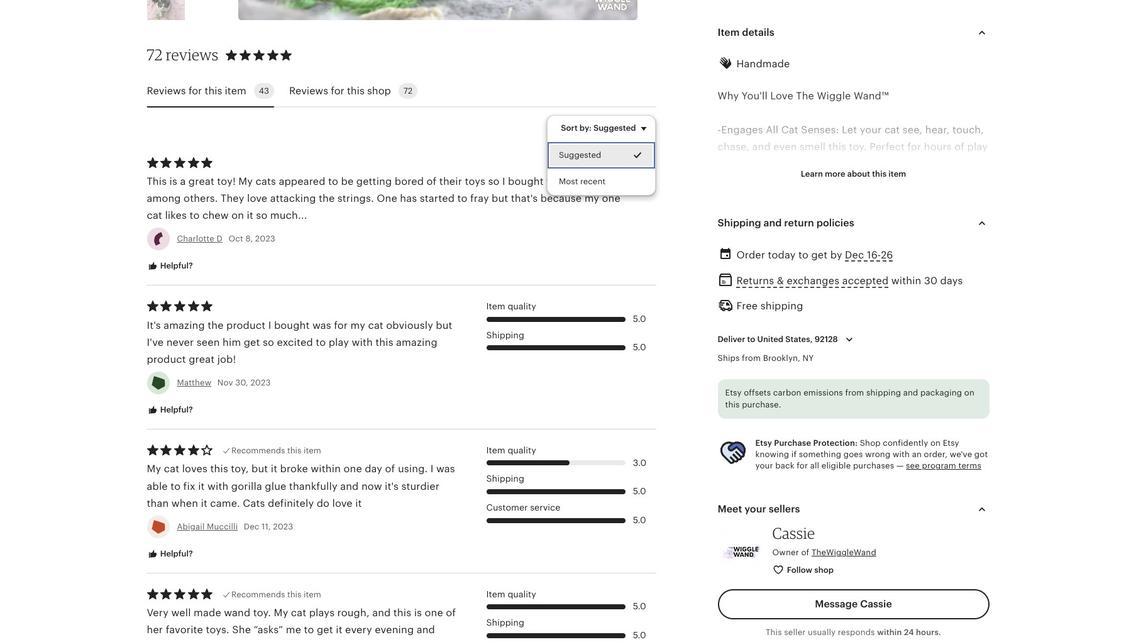 Task type: locate. For each thing, give the bounding box(es) containing it.
cat inside the it's amazing the product i bought was for my cat obviously but i've never seen him get so excited to play with this amazing product great job!
[[368, 319, 384, 331]]

is inside "this is a great toy!  my cats appeared to be getting bored of their toys so i bought them this, among others.  they love attacking the strings.  one has started to fray but that's because my one cat likes to chew on it so much..."
[[170, 175, 177, 187]]

but right obviously
[[436, 319, 453, 331]]

3 - from the top
[[718, 244, 721, 256]]

by
[[830, 249, 842, 261], [910, 346, 922, 358], [752, 363, 764, 375]]

1 helpful? button from the top
[[137, 255, 202, 278]]

so left excited
[[263, 336, 274, 348]]

tab list
[[147, 76, 656, 108]]

1 vertical spatial wiggle
[[739, 449, 773, 461]]

to down others. in the top left of the page
[[190, 210, 200, 222]]

that's
[[511, 192, 538, 204]]

deliver
[[718, 334, 745, 344]]

2023 right '30,'
[[251, 378, 271, 387]]

0 vertical spatial great
[[189, 175, 214, 187]]

or
[[744, 210, 754, 221]]

- down the deliver
[[718, 346, 721, 358]]

0 horizontal spatial by
[[752, 363, 764, 375]]

by down the ships from brooklyn, ny
[[752, 363, 764, 375]]

play down "her"
[[147, 641, 167, 642]]

1 vertical spatial item quality
[[486, 445, 536, 455]]

3.0
[[633, 458, 647, 468]]

0 vertical spatial suggested
[[594, 123, 636, 133]]

2 quality from the top
[[508, 445, 536, 455]]

to inside "very well made wand toy. my cat plays rough, and this is one of her favorite toys.  she "asks" me to get it every evening and play with her.  i would definitely recommend."
[[304, 624, 314, 636]]

1 recommends this item from the top
[[231, 446, 321, 455]]

1 vertical spatial great
[[189, 353, 215, 365]]

to left fix
[[171, 480, 181, 492]]

made inside -safe & natural: made with 100% cotton and no harmful dyes or parts. safe for chewing and scratching.
[[797, 192, 824, 204]]

0 vertical spatial one
[[602, 192, 621, 204]]

glue
[[265, 480, 286, 492]]

1 vertical spatial love
[[332, 497, 353, 509]]

my inside my cat loves this toy, but it broke within one day of using. i was able to fix it with gorilla glue thankfully and now it's sturdier than when it came. cats definitely do love it
[[147, 463, 161, 475]]

your
[[860, 124, 882, 136], [764, 312, 786, 324], [756, 461, 773, 471], [745, 503, 766, 515]]

recommends this item for but
[[231, 446, 321, 455]]

0 vertical spatial cassie
[[773, 524, 815, 543]]

most recent
[[559, 177, 606, 186]]

wand
[[224, 607, 251, 619]]

harmful
[[951, 192, 989, 204]]

2 reviews from the left
[[289, 85, 328, 97]]

2 recommends from the top
[[231, 590, 285, 599]]

helpful? button down matthew link
[[137, 399, 202, 422]]

broke
[[280, 463, 308, 475]]

family-
[[721, 346, 756, 358]]

get up recommend.
[[317, 624, 333, 636]]

- inside -pleasant rattle sound: soft and inviting, like a maraca. no more annoying bell sounds.
[[718, 244, 721, 256]]

etsy inside shop confidently on etsy knowing if something goes wrong with an order, we've got your back for all eligible purchases —
[[943, 438, 959, 448]]

on inside "this is a great toy!  my cats appeared to be getting bored of their toys so i bought them this, among others.  they love attacking the strings.  one has started to fray but that's because my one cat likes to chew on it so much..."
[[232, 210, 244, 222]]

bell
[[811, 261, 829, 273]]

0 horizontal spatial reviews
[[147, 85, 186, 97]]

was up sturdier
[[436, 463, 455, 475]]

0 horizontal spatial a
[[180, 175, 186, 187]]

goes
[[844, 450, 863, 459]]

2 vertical spatial get
[[317, 624, 333, 636]]

0 vertical spatial cats
[[256, 175, 276, 187]]

- up no
[[718, 244, 721, 256]]

recommends for toy,
[[231, 446, 285, 455]]

safe right "parts."
[[788, 210, 809, 221]]

1 vertical spatial more
[[734, 261, 760, 273]]

program
[[922, 461, 956, 471]]

0 vertical spatial item quality
[[486, 301, 536, 311]]

your inside dropdown button
[[745, 503, 766, 515]]

2 horizontal spatial but
[[492, 192, 508, 204]]

and down natural:
[[764, 217, 782, 229]]

- inside -family-crafted & cat-approved: made by cat-lovers, tested by our cats stevie & sona. join the wiggie family! ♡
[[718, 346, 721, 358]]

0 horizontal spatial 72
[[147, 46, 163, 64]]

definitely inside "very well made wand toy. my cat plays rough, and this is one of her favorite toys.  she "asks" me to get it every evening and play with her.  i would definitely recommend."
[[254, 641, 300, 642]]

for inside -engages all cat senses: let your cat see, hear, touch, chase, and even smell this toy. perfect for hours of play and exercise.
[[908, 141, 921, 153]]

accepted
[[842, 275, 889, 287]]

1 horizontal spatial by
[[830, 249, 842, 261]]

0 vertical spatial wand™
[[854, 90, 889, 102]]

3 helpful? from the top
[[158, 549, 193, 558]]

- up dyes
[[718, 192, 721, 204]]

started
[[420, 192, 455, 204]]

& inside -safe & natural: made with 100% cotton and no harmful dyes or parts. safe for chewing and scratching.
[[746, 192, 753, 204]]

by:
[[580, 123, 592, 133]]

cassie inside button
[[860, 598, 892, 610]]

reviews for reviews for this item
[[147, 85, 186, 97]]

1 vertical spatial shipping
[[867, 388, 901, 397]]

a right like
[[941, 244, 946, 256]]

1 vertical spatial the
[[718, 449, 736, 461]]

dec
[[845, 249, 864, 261], [244, 522, 259, 531]]

- up chase,
[[718, 124, 721, 136]]

love
[[247, 192, 267, 204], [332, 497, 353, 509]]

sturdier
[[401, 480, 440, 492]]

toy. inside -engages all cat senses: let your cat see, hear, touch, chase, and even smell this toy. perfect for hours of play and exercise.
[[849, 141, 867, 153]]

0 vertical spatial the
[[319, 192, 335, 204]]

more inside -pleasant rattle sound: soft and inviting, like a maraca. no more annoying bell sounds.
[[734, 261, 760, 273]]

- inside -engages all cat senses: let your cat see, hear, touch, chase, and even smell this toy. perfect for hours of play and exercise.
[[718, 124, 721, 136]]

dyes
[[718, 210, 741, 221]]

1 horizontal spatial play
[[329, 336, 349, 348]]

0 vertical spatial my
[[238, 175, 253, 187]]

from up tested
[[742, 353, 761, 363]]

shipping up deliver to united states, 92128
[[761, 300, 803, 312]]

the right the 'love'
[[796, 90, 814, 102]]

her.
[[194, 641, 212, 642]]

0 horizontal spatial toy.
[[253, 607, 271, 619]]

0 horizontal spatial get
[[244, 336, 260, 348]]

it inside "very well made wand toy. my cat plays rough, and this is one of her favorite toys.  she "asks" me to get it every evening and play with her.  i would definitely recommend."
[[336, 624, 343, 636]]

great inside the it's amazing the product i bought was for my cat obviously but i've never seen him get so excited to play with this amazing product great job!
[[189, 353, 215, 365]]

& up or
[[746, 192, 753, 204]]

getting
[[356, 175, 392, 187]]

helpful? button down charlotte
[[137, 255, 202, 278]]

1 horizontal spatial is
[[414, 607, 422, 619]]

play inside "very well made wand toy. my cat plays rough, and this is one of her favorite toys.  she "asks" me to get it every evening and play with her.  i would definitely recommend."
[[147, 641, 167, 642]]

- up straining
[[718, 295, 721, 307]]

0 horizontal spatial but
[[252, 463, 268, 475]]

to left fray
[[457, 192, 468, 204]]

menu
[[547, 115, 656, 196]]

1 horizontal spatial a
[[941, 244, 946, 256]]

1 vertical spatial is
[[813, 449, 821, 461]]

recommends this item up "asks"
[[231, 590, 321, 599]]

on inside the 'etsy offsets carbon emissions from shipping and packaging on this purchase.'
[[964, 388, 975, 397]]

1 5.0 from the top
[[633, 314, 646, 324]]

it up 8,
[[247, 210, 253, 222]]

than
[[147, 497, 169, 509]]

cat inside "very well made wand toy. my cat plays rough, and this is one of her favorite toys.  she "asks" me to get it every evening and play with her.  i would definitely recommend."
[[291, 607, 306, 619]]

but inside my cat loves this toy, but it broke within one day of using. i was able to fix it with gorilla glue thankfully and now it's sturdier than when it came. cats definitely do love it
[[252, 463, 268, 475]]

amazing down obviously
[[396, 336, 438, 348]]

2 item quality from the top
[[486, 445, 536, 455]]

cat up the perfect
[[885, 124, 900, 136]]

quality
[[508, 301, 536, 311], [508, 445, 536, 455], [508, 589, 536, 599]]

this
[[205, 85, 222, 97], [347, 85, 365, 97], [829, 141, 846, 153], [872, 169, 887, 178], [376, 336, 393, 348], [725, 400, 740, 410], [287, 446, 302, 455], [210, 463, 228, 475], [287, 590, 302, 599], [394, 607, 411, 619]]

- for engages
[[718, 124, 721, 136]]

made up join on the bottom
[[881, 346, 908, 358]]

meet
[[718, 503, 742, 515]]

2 vertical spatial within
[[877, 628, 902, 637]]

cassie image
[[718, 528, 765, 575]]

item up cotton
[[889, 169, 906, 178]]

by left cat-
[[910, 346, 922, 358]]

- inside -safe & natural: made with 100% cotton and no harmful dyes or parts. safe for chewing and scratching.
[[718, 192, 721, 204]]

was inside my cat loves this toy, but it broke within one day of using. i was able to fix it with gorilla glue thankfully and now it's sturdier than when it came. cats definitely do love it
[[436, 463, 455, 475]]

helpful? down matthew
[[158, 405, 193, 415]]

2 - from the top
[[718, 192, 721, 204]]

get left soft
[[811, 249, 828, 261]]

others.
[[184, 192, 218, 204]]

more inside dropdown button
[[825, 169, 846, 178]]

so inside the it's amazing the product i bought was for my cat obviously but i've never seen him get so excited to play with this amazing product great job!
[[263, 336, 274, 348]]

definitely down "asks"
[[254, 641, 300, 642]]

1 vertical spatial product
[[147, 353, 186, 365]]

and up evening
[[372, 607, 391, 619]]

my for well
[[274, 607, 288, 619]]

1 horizontal spatial my
[[238, 175, 253, 187]]

the left strings.
[[319, 192, 335, 204]]

it inside "this is a great toy!  my cats appeared to be getting bored of their toys so i bought them this, among others.  they love attacking the strings.  one has started to fray but that's because my one cat likes to chew on it so much..."
[[247, 210, 253, 222]]

2023 right 8,
[[255, 234, 275, 244]]

item left 43
[[225, 85, 246, 97]]

1 vertical spatial was
[[436, 463, 455, 475]]

0 vertical spatial this
[[147, 175, 167, 187]]

1 vertical spatial helpful? button
[[137, 399, 202, 422]]

product down i've
[[147, 353, 186, 365]]

like
[[921, 244, 938, 256]]

made down learn
[[797, 192, 824, 204]]

1 horizontal spatial my
[[585, 192, 599, 204]]

0 vertical spatial play
[[967, 141, 988, 153]]

within for this seller usually responds within 24 hours.
[[877, 628, 902, 637]]

love right the they
[[247, 192, 267, 204]]

1 horizontal spatial shipping
[[867, 388, 901, 397]]

1 vertical spatial 2023
[[251, 378, 271, 387]]

2 recommends this item from the top
[[231, 590, 321, 599]]

recommends this item for my
[[231, 590, 321, 599]]

1 quality from the top
[[508, 301, 536, 311]]

of inside "very well made wand toy. my cat plays rough, and this is one of her favorite toys.  she "asks" me to get it every evening and play with her.  i would definitely recommend."
[[446, 607, 456, 619]]

so right toys
[[488, 175, 500, 187]]

cats
[[256, 175, 276, 187], [786, 363, 806, 375]]

shipping and return policies button
[[706, 208, 1001, 238]]

0 vertical spatial the
[[796, 90, 814, 102]]

on
[[232, 210, 244, 222], [964, 388, 975, 397], [931, 438, 941, 448], [741, 500, 754, 512]]

get inside "very well made wand toy. my cat plays rough, and this is one of her favorite toys.  she "asks" me to get it every evening and play with her.  i would definitely recommend."
[[317, 624, 333, 636]]

cassie owner of thewigglewand
[[773, 524, 877, 557]]

recommends up wand
[[231, 590, 285, 599]]

toy,
[[231, 463, 249, 475]]

0 horizontal spatial cassie
[[773, 524, 815, 543]]

cats up attacking
[[256, 175, 276, 187]]

bought up the "that's"
[[508, 175, 544, 187]]

but inside "this is a great toy!  my cats appeared to be getting bored of their toys so i bought them this, among others.  they love attacking the strings.  one has started to fray but that's because my one cat likes to chew on it so much..."
[[492, 192, 508, 204]]

of
[[955, 141, 965, 153], [427, 175, 437, 187], [385, 463, 395, 475], [801, 548, 809, 557], [446, 607, 456, 619]]

order today to get by dec 16-26
[[737, 249, 893, 261]]

your down knowing
[[756, 461, 773, 471]]

with inside shop confidently on etsy knowing if something goes wrong with an order, we've got your back for all eligible purchases —
[[893, 450, 910, 459]]

the inside -family-crafted & cat-approved: made by cat-lovers, tested by our cats stevie & sona. join the wiggie family! ♡
[[905, 363, 921, 375]]

- for family-
[[718, 346, 721, 358]]

purchases
[[853, 461, 894, 471]]

11,
[[262, 522, 271, 531]]

cat-
[[925, 346, 944, 358]]

2 helpful? from the top
[[158, 405, 193, 415]]

from
[[742, 353, 761, 363], [845, 388, 864, 397]]

and up exercise.
[[752, 141, 771, 153]]

i inside "this is a great toy!  my cats appeared to be getting bored of their toys so i bought them this, among others.  they love attacking the strings.  one has started to fray but that's because my one cat likes to chew on it so much..."
[[502, 175, 505, 187]]

helpful? down abigail at the left bottom of the page
[[158, 549, 193, 558]]

1 vertical spatial toy.
[[253, 607, 271, 619]]

2 horizontal spatial the
[[905, 363, 921, 375]]

0 horizontal spatial dec
[[244, 522, 259, 531]]

more up "returns"
[[734, 261, 760, 273]]

every
[[345, 624, 372, 636]]

0 vertical spatial is
[[170, 175, 177, 187]]

item quality for it's amazing the product i bought was for my cat obviously but i've never seen him get so excited to play with this amazing product great job!
[[486, 301, 536, 311]]

2 vertical spatial helpful? button
[[137, 543, 202, 566]]

—
[[897, 461, 904, 471]]

0 vertical spatial wiggle
[[817, 90, 851, 102]]

2023 right 11,
[[273, 522, 293, 531]]

but right toy,
[[252, 463, 268, 475]]

1 vertical spatial recommends
[[231, 590, 285, 599]]

72
[[147, 46, 163, 64], [404, 86, 413, 96]]

1 helpful? from the top
[[158, 261, 193, 271]]

& down states,
[[796, 346, 804, 358]]

my down recent
[[585, 192, 599, 204]]

1 vertical spatial dec
[[244, 522, 259, 531]]

this left seller
[[766, 628, 782, 637]]

on up order,
[[931, 438, 941, 448]]

nov
[[217, 378, 233, 387]]

1 vertical spatial 72
[[404, 86, 413, 96]]

purchase
[[774, 438, 811, 448]]

5 5.0 from the top
[[633, 601, 646, 611]]

1 horizontal spatial made
[[881, 346, 908, 358]]

0 vertical spatial made
[[797, 192, 824, 204]]

this inside "very well made wand toy. my cat plays rough, and this is one of her favorite toys.  she "asks" me to get it every evening and play with her.  i would definitely recommend."
[[394, 607, 411, 619]]

dec left 11,
[[244, 522, 259, 531]]

0 horizontal spatial cats
[[256, 175, 276, 187]]

responds
[[838, 628, 875, 637]]

easy
[[806, 295, 828, 307]]

0 horizontal spatial product
[[147, 353, 186, 365]]

and left now
[[340, 480, 359, 492]]

1 horizontal spatial the
[[796, 90, 814, 102]]

and left 26
[[858, 244, 876, 256]]

love inside my cat loves this toy, but it broke within one day of using. i was able to fix it with gorilla glue thankfully and now it's sturdier than when it came. cats definitely do love it
[[332, 497, 353, 509]]

policies
[[817, 217, 854, 229]]

1 reviews from the left
[[147, 85, 186, 97]]

appeared
[[279, 175, 326, 187]]

play right excited
[[329, 336, 349, 348]]

0 horizontal spatial my
[[147, 463, 161, 475]]

2 vertical spatial my
[[274, 607, 288, 619]]

this inside dropdown button
[[872, 169, 887, 178]]

recommends this item up broke
[[231, 446, 321, 455]]

see
[[906, 461, 920, 471]]

2 vertical spatial by
[[752, 363, 764, 375]]

engages
[[721, 124, 763, 136]]

great down seen
[[189, 353, 215, 365]]

for inside -long strands for easy play: play comfortably without straining your back.
[[789, 295, 803, 307]]

0 horizontal spatial love
[[247, 192, 267, 204]]

2 horizontal spatial get
[[811, 249, 828, 261]]

shop inside button
[[815, 565, 834, 575]]

1 item quality from the top
[[486, 301, 536, 311]]

ships from brooklyn, ny
[[718, 353, 814, 363]]

wand™ up let
[[854, 90, 889, 102]]

0 vertical spatial recommends
[[231, 446, 285, 455]]

1 horizontal spatial bought
[[508, 175, 544, 187]]

and inside the 'etsy offsets carbon emissions from shipping and packaging on this purchase.'
[[903, 388, 918, 397]]

your down product,
[[745, 503, 766, 515]]

my inside "this is a great toy!  my cats appeared to be getting bored of their toys so i bought them this, among others.  they love attacking the strings.  one has started to fray but that's because my one cat likes to chew on it so much..."
[[238, 175, 253, 187]]

to right excited
[[316, 336, 326, 348]]

0 horizontal spatial the
[[718, 449, 736, 461]]

great
[[189, 175, 214, 187], [189, 353, 215, 365]]

1 vertical spatial cats
[[786, 363, 806, 375]]

3 quality from the top
[[508, 589, 536, 599]]

1 recommends from the top
[[231, 446, 285, 455]]

of inside -engages all cat senses: let your cat see, hear, touch, chase, and even smell this toy. perfect for hours of play and exercise.
[[955, 141, 965, 153]]

shop confidently on etsy knowing if something goes wrong with an order, we've got your back for all eligible purchases —
[[756, 438, 988, 471]]

amazing
[[164, 319, 205, 331], [396, 336, 438, 348]]

your down strands
[[764, 312, 786, 324]]

most recent button
[[548, 169, 656, 195]]

recommends up toy,
[[231, 446, 285, 455]]

play:
[[831, 295, 853, 307]]

0 vertical spatial love
[[247, 192, 267, 204]]

1 - from the top
[[718, 124, 721, 136]]

cat left obviously
[[368, 319, 384, 331]]

0 horizontal spatial this
[[147, 175, 167, 187]]

4 - from the top
[[718, 295, 721, 307]]

2 horizontal spatial one
[[602, 192, 621, 204]]

quality for it's amazing the product i bought was for my cat obviously but i've never seen him get so excited to play with this amazing product great job!
[[508, 301, 536, 311]]

days
[[940, 275, 963, 287]]

to inside my cat loves this toy, but it broke within one day of using. i was able to fix it with gorilla glue thankfully and now it's sturdier than when it came. cats definitely do love it
[[171, 480, 181, 492]]

&
[[746, 192, 753, 204], [777, 275, 784, 287], [796, 346, 804, 358], [842, 363, 849, 375]]

it's
[[147, 319, 161, 331]]

0 horizontal spatial the
[[208, 319, 224, 331]]

1 horizontal spatial shop
[[815, 565, 834, 575]]

job!
[[217, 353, 236, 365]]

recommends this item
[[231, 446, 321, 455], [231, 590, 321, 599]]

3 helpful? button from the top
[[137, 543, 202, 566]]

they
[[221, 192, 244, 204]]

your right let
[[860, 124, 882, 136]]

1 horizontal spatial 72
[[404, 86, 413, 96]]

message
[[815, 598, 858, 610]]

-pleasant rattle sound: soft and inviting, like a maraca. no more annoying bell sounds.
[[718, 244, 988, 273]]

0 vertical spatial a
[[180, 175, 186, 187]]

seller
[[784, 628, 806, 637]]

bored
[[395, 175, 424, 187]]

2 vertical spatial the
[[905, 363, 921, 375]]

strings.
[[338, 192, 374, 204]]

let
[[842, 124, 857, 136]]

2 vertical spatial item quality
[[486, 589, 536, 599]]

0 vertical spatial 72
[[147, 46, 163, 64]]

with inside "very well made wand toy. my cat plays rough, and this is one of her favorite toys.  she "asks" me to get it every evening and play with her.  i would definitely recommend."
[[170, 641, 191, 642]]

reviews down 72 reviews
[[147, 85, 186, 97]]

0 vertical spatial was
[[312, 319, 331, 331]]

the inside the it's amazing the product i bought was for my cat obviously but i've never seen him get so excited to play with this amazing product great job!
[[208, 319, 224, 331]]

hear,
[[926, 124, 950, 136]]

72 inside "tab list"
[[404, 86, 413, 96]]

within left 24
[[877, 628, 902, 637]]

0 horizontal spatial shop
[[367, 85, 391, 97]]

love inside "this is a great toy!  my cats appeared to be getting bored of their toys so i bought them this, among others.  they love attacking the strings.  one has started to fray but that's because my one cat likes to chew on it so much..."
[[247, 192, 267, 204]]

from down sona.
[[845, 388, 864, 397]]

and left packaging
[[903, 388, 918, 397]]

ships
[[718, 353, 740, 363]]

on right packaging
[[964, 388, 975, 397]]

1 vertical spatial bought
[[274, 319, 310, 331]]

my inside "very well made wand toy. my cat plays rough, and this is one of her favorite toys.  she "asks" me to get it every evening and play with her.  i would definitely recommend."
[[274, 607, 288, 619]]

etsy up 'we've'
[[943, 438, 959, 448]]

got
[[975, 450, 988, 459]]

touch,
[[953, 124, 984, 136]]

this inside "this is a great toy!  my cats appeared to be getting bored of their toys so i bought them this, among others.  they love attacking the strings.  one has started to fray but that's because my one cat likes to chew on it so much..."
[[147, 175, 167, 187]]

by right bell
[[830, 249, 842, 261]]

annoying
[[763, 261, 808, 273]]

but right fray
[[492, 192, 508, 204]]

play
[[967, 141, 988, 153], [329, 336, 349, 348], [147, 641, 167, 642]]

it up recommend.
[[336, 624, 343, 636]]

cassie up owner
[[773, 524, 815, 543]]

0 horizontal spatial wand™
[[775, 449, 811, 461]]

was
[[312, 319, 331, 331], [436, 463, 455, 475]]

2 vertical spatial is
[[414, 607, 422, 619]]

5 - from the top
[[718, 346, 721, 358]]

1 vertical spatial wand™
[[775, 449, 811, 461]]

1 vertical spatial amazing
[[396, 336, 438, 348]]

bought up excited
[[274, 319, 310, 331]]

cat
[[885, 124, 900, 136], [147, 210, 162, 222], [368, 319, 384, 331], [164, 463, 179, 475], [291, 607, 306, 619]]

helpful? button down abigail at the left bottom of the page
[[137, 543, 202, 566]]

your inside -engages all cat senses: let your cat see, hear, touch, chase, and even smell this toy. perfect for hours of play and exercise.
[[860, 124, 882, 136]]

etsy inside the 'etsy offsets carbon emissions from shipping and packaging on this purchase.'
[[725, 388, 742, 397]]

item quality for my cat loves this toy, but it broke within one day of using. i was able to fix it with gorilla glue thankfully and now it's sturdier than when it came. cats definitely do love it
[[486, 445, 536, 455]]

wiggle up senses:
[[817, 90, 851, 102]]

get right the him
[[244, 336, 260, 348]]

my up able
[[147, 463, 161, 475]]

was up excited
[[312, 319, 331, 331]]

- for long
[[718, 295, 721, 307]]

would
[[221, 641, 251, 642]]

on down the they
[[232, 210, 244, 222]]

cats inside "this is a great toy!  my cats appeared to be getting bored of their toys so i bought them this, among others.  they love attacking the strings.  one has started to fray but that's because my one cat likes to chew on it so much..."
[[256, 175, 276, 187]]

helpful? for this is a great toy!  my cats appeared to be getting bored of their toys so i bought them this, among others.  they love attacking the strings.  one has started to fray but that's because my one cat likes to chew on it so much...
[[158, 261, 193, 271]]

1 vertical spatial within
[[311, 463, 341, 475]]

a
[[180, 175, 186, 187], [941, 244, 946, 256]]

with inside the it's amazing the product i bought was for my cat obviously but i've never seen him get so excited to play with this amazing product great job!
[[352, 336, 373, 348]]

definitely down glue
[[268, 497, 314, 509]]

see program terms
[[906, 461, 982, 471]]

on right sold
[[741, 500, 754, 512]]

something
[[799, 450, 842, 459]]

wand™ down purchase
[[775, 449, 811, 461]]

- inside -long strands for easy play: play comfortably without straining your back.
[[718, 295, 721, 307]]

1 vertical spatial helpful?
[[158, 405, 193, 415]]

hours.
[[916, 628, 941, 637]]

cats inside -family-crafted & cat-approved: made by cat-lovers, tested by our cats stevie & sona. join the wiggie family! ♡
[[786, 363, 806, 375]]

to inside dropdown button
[[747, 334, 755, 344]]

for inside shop confidently on etsy knowing if something goes wrong with an order, we've got your back for all eligible purchases —
[[797, 461, 808, 471]]

2 helpful? button from the top
[[137, 399, 202, 422]]

2 vertical spatial play
[[147, 641, 167, 642]]

this inside the it's amazing the product i bought was for my cat obviously but i've never seen him get so excited to play with this amazing product great job!
[[376, 336, 393, 348]]

and right evening
[[417, 624, 435, 636]]

1 vertical spatial this
[[766, 628, 782, 637]]

0 vertical spatial recommends this item
[[231, 446, 321, 455]]

1 vertical spatial my
[[147, 463, 161, 475]]

1 horizontal spatial reviews
[[289, 85, 328, 97]]

recommend.
[[302, 641, 365, 642]]

0 vertical spatial 2023
[[255, 234, 275, 244]]

product up the him
[[226, 319, 266, 331]]

of inside "this is a great toy!  my cats appeared to be getting bored of their toys so i bought them this, among others.  they love attacking the strings.  one has started to fray but that's because my one cat likes to chew on it so much..."
[[427, 175, 437, 187]]

great up others. in the top left of the page
[[189, 175, 214, 187]]

cassie up 'responds' at the bottom right
[[860, 598, 892, 610]]

free
[[737, 300, 758, 312]]

to right me
[[304, 624, 314, 636]]

plays
[[309, 607, 335, 619]]

item inside dropdown button
[[718, 26, 740, 38]]



Task type: vqa. For each thing, say whether or not it's contained in the screenshot.
Large Green Oil Painting Original Green Canvas Painting Green Minimalist Wall Art Landscape Abstract Painting Green Modern Abstract Painting image
no



Task type: describe. For each thing, give the bounding box(es) containing it.
for inside the it's amazing the product i bought was for my cat obviously but i've never seen him get so excited to play with this amazing product great job!
[[334, 319, 348, 331]]

0 horizontal spatial shipping
[[761, 300, 803, 312]]

order,
[[924, 450, 948, 459]]

is inside "very well made wand toy. my cat plays rough, and this is one of her favorite toys.  she "asks" me to get it every evening and play with her.  i would definitely recommend."
[[414, 607, 422, 619]]

see,
[[903, 124, 923, 136]]

attacking
[[270, 192, 316, 204]]

shipping inside dropdown button
[[718, 217, 761, 229]]

terms
[[959, 461, 982, 471]]

reviews for this item
[[147, 85, 246, 97]]

0 vertical spatial get
[[811, 249, 828, 261]]

seen
[[197, 336, 220, 348]]

handmade
[[737, 58, 790, 70]]

me
[[286, 624, 301, 636]]

reviews
[[166, 46, 218, 64]]

eligible
[[822, 461, 851, 471]]

16-
[[867, 249, 881, 261]]

toy. inside "very well made wand toy. my cat plays rough, and this is one of her favorite toys.  she "asks" me to get it every evening and play with her.  i would definitely recommend."
[[253, 607, 271, 619]]

this for this seller usually responds within 24 hours.
[[766, 628, 782, 637]]

and inside dropdown button
[[764, 217, 782, 229]]

meet your sellers button
[[706, 495, 1001, 525]]

ny
[[803, 353, 814, 363]]

about
[[848, 169, 870, 178]]

2023 for it
[[273, 522, 293, 531]]

reviews for reviews for this shop
[[289, 85, 328, 97]]

quality for my cat loves this toy, but it broke within one day of using. i was able to fix it with gorilla glue thankfully and now it's sturdier than when it came. cats definitely do love it
[[508, 445, 536, 455]]

strands
[[749, 295, 786, 307]]

it right fix
[[198, 480, 205, 492]]

72 for 72 reviews
[[147, 46, 163, 64]]

your inside shop confidently on etsy knowing if something goes wrong with an order, we've got your back for all eligible purchases —
[[756, 461, 773, 471]]

returns & exchanges accepted within 30 days
[[737, 275, 963, 287]]

this is a great toy!  my cats appeared to be getting bored of their toys so i bought them this, among others.  they love attacking the strings.  one has started to fray but that's because my one cat likes to chew on it so much...
[[147, 175, 621, 222]]

this inside my cat loves this toy, but it broke within one day of using. i was able to fix it with gorilla glue thankfully and now it's sturdier than when it came. cats definitely do love it
[[210, 463, 228, 475]]

matthew link
[[177, 378, 211, 387]]

0 vertical spatial by
[[830, 249, 842, 261]]

1 horizontal spatial wiggle
[[817, 90, 851, 102]]

i inside the it's amazing the product i bought was for my cat obviously but i've never seen him get so excited to play with this amazing product great job!
[[268, 319, 271, 331]]

100%
[[851, 192, 877, 204]]

recommends for toy.
[[231, 590, 285, 599]]

to left bell
[[799, 249, 809, 261]]

tab list containing reviews for this item
[[147, 76, 656, 108]]

join
[[883, 363, 902, 375]]

even
[[774, 141, 797, 153]]

i inside "very well made wand toy. my cat plays rough, and this is one of her favorite toys.  she "asks" me to get it every evening and play with her.  i would definitely recommend."
[[215, 641, 218, 642]]

senses:
[[801, 124, 839, 136]]

smell
[[800, 141, 826, 153]]

oct
[[229, 234, 243, 244]]

item up "plays"
[[304, 590, 321, 599]]

charlotte d oct 8, 2023
[[177, 234, 275, 244]]

rattle
[[765, 244, 794, 256]]

suggested inside 'dropdown button'
[[594, 123, 636, 133]]

new
[[854, 483, 874, 495]]

for inside -safe & natural: made with 100% cotton and no harmful dyes or parts. safe for chewing and scratching.
[[812, 210, 826, 221]]

sort
[[561, 123, 578, 133]]

why you'll love the wiggle wand™
[[718, 90, 889, 102]]

him
[[223, 336, 241, 348]]

follow shop
[[787, 565, 834, 575]]

abigail
[[177, 522, 205, 531]]

helpful? for my cat loves this toy, but it broke within one day of using. i was able to fix it with gorilla glue thankfully and now it's sturdier than when it came. cats definitely do love it
[[158, 549, 193, 558]]

1 horizontal spatial product
[[226, 319, 266, 331]]

6 5.0 from the top
[[633, 630, 646, 640]]

but inside the it's amazing the product i bought was for my cat obviously but i've never seen him get so excited to play with this amazing product great job!
[[436, 319, 453, 331]]

see program terms link
[[906, 461, 982, 471]]

one inside my cat loves this toy, but it broke within one day of using. i was able to fix it with gorilla glue thankfully and now it's sturdier than when it came. cats definitely do love it
[[344, 463, 362, 475]]

sort by: suggested button
[[552, 115, 661, 142]]

thankfully
[[289, 480, 338, 492]]

0 vertical spatial shop
[[367, 85, 391, 97]]

72 for 72
[[404, 86, 413, 96]]

toys.
[[206, 624, 230, 636]]

to left the be
[[328, 175, 338, 187]]

chewing
[[828, 210, 870, 221]]

to inside the it's amazing the product i bought was for my cat obviously but i've never seen him get so excited to play with this amazing product great job!
[[316, 336, 326, 348]]

no
[[936, 192, 949, 204]]

and down chase,
[[718, 158, 736, 170]]

all
[[766, 124, 779, 136]]

cassie inside cassie owner of thewigglewand
[[773, 524, 815, 543]]

2 5.0 from the top
[[633, 342, 646, 352]]

with inside my cat loves this toy, but it broke within one day of using. i was able to fix it with gorilla glue thankfully and now it's sturdier than when it came. cats definitely do love it
[[208, 480, 229, 492]]

made inside -family-crafted & cat-approved: made by cat-lovers, tested by our cats stevie & sona. join the wiggie family! ♡
[[881, 346, 908, 358]]

one inside "this is a great toy!  my cats appeared to be getting bored of their toys so i bought them this, among others.  they love attacking the strings.  one has started to fray but that's because my one cat likes to chew on it so much..."
[[602, 192, 621, 204]]

item inside dropdown button
[[889, 169, 906, 178]]

same product, same seller, new etsy shop! originally sold on
[[718, 483, 977, 512]]

get inside the it's amazing the product i bought was for my cat obviously but i've never seen him get so excited to play with this amazing product great job!
[[244, 336, 260, 348]]

loves
[[182, 463, 208, 475]]

my inside the it's amazing the product i bought was for my cat obviously but i've never seen him get so excited to play with this amazing product great job!
[[351, 319, 365, 331]]

of inside my cat loves this toy, but it broke within one day of using. i was able to fix it with gorilla glue thankfully and now it's sturdier than when it came. cats definitely do love it
[[385, 463, 395, 475]]

2023 for cats
[[255, 234, 275, 244]]

1 horizontal spatial dec
[[845, 249, 864, 261]]

now
[[361, 480, 382, 492]]

reviews for this shop
[[289, 85, 391, 97]]

0 horizontal spatial safe
[[721, 192, 743, 204]]

1 vertical spatial by
[[910, 346, 922, 358]]

0 vertical spatial so
[[488, 175, 500, 187]]

with inside -safe & natural: made with 100% cotton and no harmful dyes or parts. safe for chewing and scratching.
[[827, 192, 848, 204]]

dec 16-26 button
[[845, 246, 893, 264]]

of inside cassie owner of thewigglewand
[[801, 548, 809, 557]]

0 vertical spatial from
[[742, 353, 761, 363]]

the wiggle wand™ is patent pending.
[[718, 449, 902, 461]]

2 horizontal spatial is
[[813, 449, 821, 461]]

approved:
[[827, 346, 878, 358]]

& down approved:
[[842, 363, 849, 375]]

this,
[[575, 175, 596, 187]]

menu containing suggested
[[547, 115, 656, 196]]

suggested button
[[548, 142, 656, 169]]

the wiggle wand™ cat toy unique patent pending toy made in image 9 image
[[147, 0, 185, 32]]

on inside shop confidently on etsy knowing if something goes wrong with an order, we've got your back for all eligible purchases —
[[931, 438, 941, 448]]

and inside my cat loves this toy, but it broke within one day of using. i was able to fix it with gorilla glue thankfully and now it's sturdier than when it came. cats definitely do love it
[[340, 480, 359, 492]]

suggested inside button
[[559, 150, 602, 160]]

- for pleasant
[[718, 244, 721, 256]]

matthew nov 30, 2023
[[177, 378, 271, 387]]

and down cotton
[[873, 210, 891, 221]]

usually
[[808, 628, 836, 637]]

emissions
[[804, 388, 843, 397]]

originally
[[930, 483, 977, 495]]

great inside "this is a great toy!  my cats appeared to be getting bored of their toys so i bought them this, among others.  they love attacking the strings.  one has started to fray but that's because my one cat likes to chew on it so much..."
[[189, 175, 214, 187]]

cat inside my cat loves this toy, but it broke within one day of using. i was able to fix it with gorilla glue thankfully and now it's sturdier than when it came. cats definitely do love it
[[164, 463, 179, 475]]

1 horizontal spatial wand™
[[854, 90, 889, 102]]

recent
[[581, 177, 606, 186]]

0 horizontal spatial amazing
[[164, 319, 205, 331]]

it right "when"
[[201, 497, 207, 509]]

the inside "this is a great toy!  my cats appeared to be getting bored of their toys so i bought them this, among others.  they love attacking the strings.  one has started to fray but that's because my one cat likes to chew on it so much..."
[[319, 192, 335, 204]]

this for this is a great toy!  my cats appeared to be getting bored of their toys so i bought them this, among others.  they love attacking the strings.  one has started to fray but that's because my one cat likes to chew on it so much...
[[147, 175, 167, 187]]

& down annoying
[[777, 275, 784, 287]]

from inside the 'etsy offsets carbon emissions from shipping and packaging on this purchase.'
[[845, 388, 864, 397]]

was inside the it's amazing the product i bought was for my cat obviously but i've never seen him get so excited to play with this amazing product great job!
[[312, 319, 331, 331]]

4 5.0 from the top
[[633, 515, 646, 525]]

chase,
[[718, 141, 750, 153]]

be
[[341, 175, 354, 187]]

my for is
[[238, 175, 253, 187]]

when
[[172, 497, 198, 509]]

helpful? button for this is a great toy!  my cats appeared to be getting bored of their toys so i bought them this, among others.  they love attacking the strings.  one has started to fray but that's because my one cat likes to chew on it so much...
[[137, 255, 202, 278]]

and up scratching.
[[915, 192, 933, 204]]

- for safe
[[718, 192, 721, 204]]

3 item quality from the top
[[486, 589, 536, 599]]

excited
[[277, 336, 313, 348]]

helpful? for it's amazing the product i bought was for my cat obviously but i've never seen him get so excited to play with this amazing product great job!
[[158, 405, 193, 415]]

maraca.
[[949, 244, 988, 256]]

item up broke
[[304, 446, 321, 455]]

day
[[365, 463, 382, 475]]

etsy up knowing
[[756, 438, 772, 448]]

it down now
[[355, 497, 362, 509]]

1 vertical spatial safe
[[788, 210, 809, 221]]

etsy inside same product, same seller, new etsy shop! originally sold on
[[877, 483, 897, 495]]

my inside "this is a great toy!  my cats appeared to be getting bored of their toys so i bought them this, among others.  they love attacking the strings.  one has started to fray but that's because my one cat likes to chew on it so much..."
[[585, 192, 599, 204]]

it up glue
[[271, 463, 277, 475]]

helpful? button for it's amazing the product i bought was for my cat obviously but i've never seen him get so excited to play with this amazing product great job!
[[137, 399, 202, 422]]

very
[[147, 607, 169, 619]]

cotton
[[880, 192, 912, 204]]

no
[[718, 261, 732, 273]]

deliver to united states, 92128 button
[[708, 326, 866, 353]]

product,
[[748, 483, 790, 495]]

love
[[771, 90, 794, 102]]

shipping inside the 'etsy offsets carbon emissions from shipping and packaging on this purchase.'
[[867, 388, 901, 397]]

within inside my cat loves this toy, but it broke within one day of using. i was able to fix it with gorilla glue thankfully and now it's sturdier than when it came. cats definitely do love it
[[311, 463, 341, 475]]

on inside same product, same seller, new etsy shop! originally sold on
[[741, 500, 754, 512]]

cat inside "this is a great toy!  my cats appeared to be getting bored of their toys so i bought them this, among others.  they love attacking the strings.  one has started to fray but that's because my one cat likes to chew on it so much..."
[[147, 210, 162, 222]]

back
[[776, 461, 795, 471]]

definitely inside my cat loves this toy, but it broke within one day of using. i was able to fix it with gorilla glue thankfully and now it's sturdier than when it came. cats definitely do love it
[[268, 497, 314, 509]]

this inside the 'etsy offsets carbon emissions from shipping and packaging on this purchase.'
[[725, 400, 740, 410]]

packaging
[[921, 388, 962, 397]]

item details
[[718, 26, 774, 38]]

within for returns & exchanges accepted within 30 days
[[891, 275, 922, 287]]

one inside "very well made wand toy. my cat plays rough, and this is one of her favorite toys.  she "asks" me to get it every evening and play with her.  i would definitely recommend."
[[425, 607, 443, 619]]

you'll
[[742, 90, 768, 102]]

exercise.
[[739, 158, 783, 170]]

back.
[[788, 312, 815, 324]]

play inside the it's amazing the product i bought was for my cat obviously but i've never seen him get so excited to play with this amazing product great job!
[[329, 336, 349, 348]]

3 5.0 from the top
[[633, 486, 646, 496]]

1 horizontal spatial amazing
[[396, 336, 438, 348]]

helpful? button for my cat loves this toy, but it broke within one day of using. i was able to fix it with gorilla glue thankfully and now it's sturdier than when it came. cats definitely do love it
[[137, 543, 202, 566]]

30
[[924, 275, 938, 287]]

sellers
[[769, 503, 800, 515]]

bought inside "this is a great toy!  my cats appeared to be getting bored of their toys so i bought them this, among others.  they love attacking the strings.  one has started to fray but that's because my one cat likes to chew on it so much..."
[[508, 175, 544, 187]]

your inside -long strands for easy play: play comfortably without straining your back.
[[764, 312, 786, 324]]

cat inside -engages all cat senses: let your cat see, hear, touch, chase, and even smell this toy. perfect for hours of play and exercise.
[[885, 124, 900, 136]]

a inside "this is a great toy!  my cats appeared to be getting bored of their toys so i bought them this, among others.  they love attacking the strings.  one has started to fray but that's because my one cat likes to chew on it so much..."
[[180, 175, 186, 187]]

i inside my cat loves this toy, but it broke within one day of using. i was able to fix it with gorilla glue thankfully and now it's sturdier than when it came. cats definitely do love it
[[431, 463, 434, 475]]

toys
[[465, 175, 486, 187]]

1 vertical spatial so
[[256, 210, 268, 222]]

bought inside the it's amazing the product i bought was for my cat obviously but i've never seen him get so excited to play with this amazing product great job!
[[274, 319, 310, 331]]

0 horizontal spatial wiggle
[[739, 449, 773, 461]]

never
[[166, 336, 194, 348]]

a inside -pleasant rattle sound: soft and inviting, like a maraca. no more annoying bell sounds.
[[941, 244, 946, 256]]

cats
[[243, 497, 265, 509]]

rough,
[[337, 607, 370, 619]]

play inside -engages all cat senses: let your cat see, hear, touch, chase, and even smell this toy. perfect for hours of play and exercise.
[[967, 141, 988, 153]]

and inside -pleasant rattle sound: soft and inviting, like a maraca. no more annoying bell sounds.
[[858, 244, 876, 256]]

this inside -engages all cat senses: let your cat see, hear, touch, chase, and even smell this toy. perfect for hours of play and exercise.
[[829, 141, 846, 153]]



